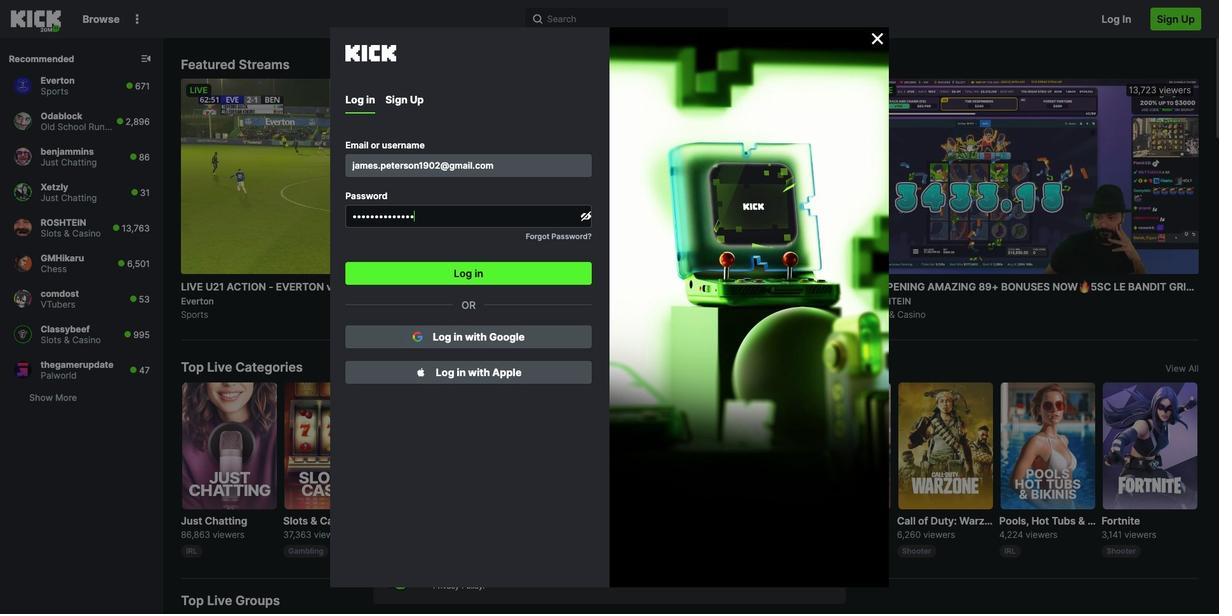 Task type: locate. For each thing, give the bounding box(es) containing it.
pools, hot tubs & bikinis image
[[1001, 383, 1095, 510]]

slots & casino image
[[285, 383, 379, 510]]

navigate to previous slide image
[[159, 167, 178, 189]]

palworld image
[[489, 383, 584, 510]]

just chatting image
[[182, 383, 277, 510]]

chess image
[[796, 383, 891, 510]]

call of duty: warzone image
[[898, 383, 993, 510]]

ea sports fc 24 image
[[591, 383, 686, 510]]

fortnite image
[[1103, 383, 1198, 510]]

None password field
[[346, 205, 568, 228]]



Task type: vqa. For each thing, say whether or not it's contained in the screenshot.
text field
no



Task type: describe. For each thing, give the bounding box(es) containing it.
Search search field
[[525, 8, 728, 30]]

grand theft auto v (gta) image
[[387, 383, 482, 510]]

you@example.com text field
[[346, 154, 591, 177]]

my summer car image
[[694, 383, 789, 510]]

gallery element
[[159, 74, 1219, 322]]



